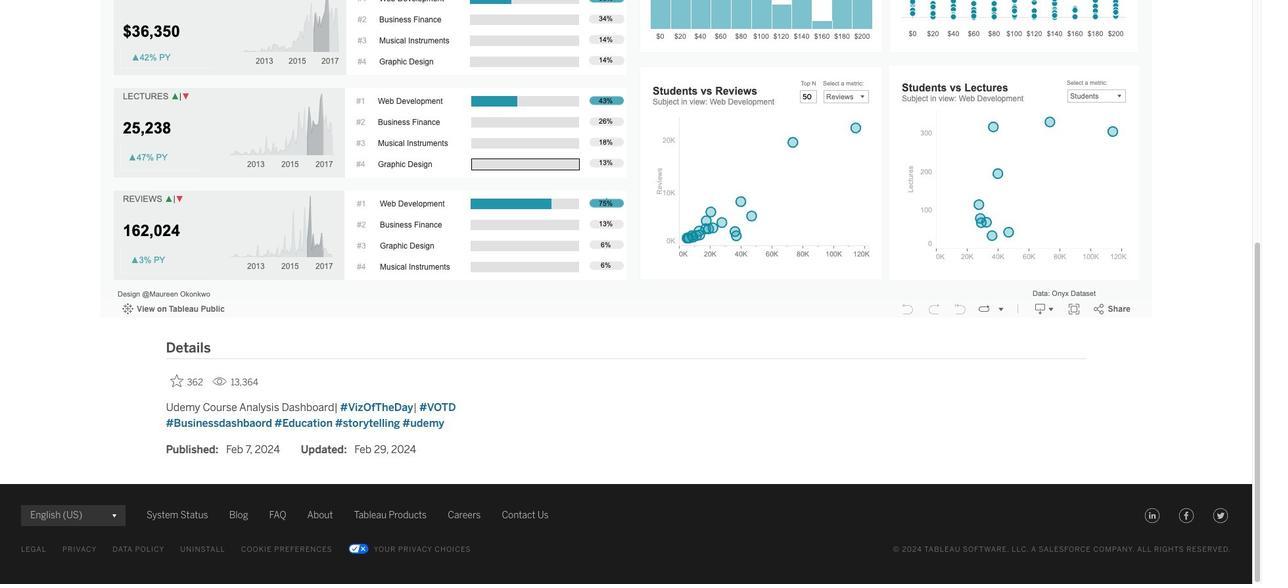 Task type: vqa. For each thing, say whether or not it's contained in the screenshot.
Add Favorite Button
yes



Task type: describe. For each thing, give the bounding box(es) containing it.
add favorite image
[[170, 374, 183, 387]]

Add Favorite button
[[166, 370, 207, 392]]



Task type: locate. For each thing, give the bounding box(es) containing it.
selected language element
[[30, 505, 116, 526]]



